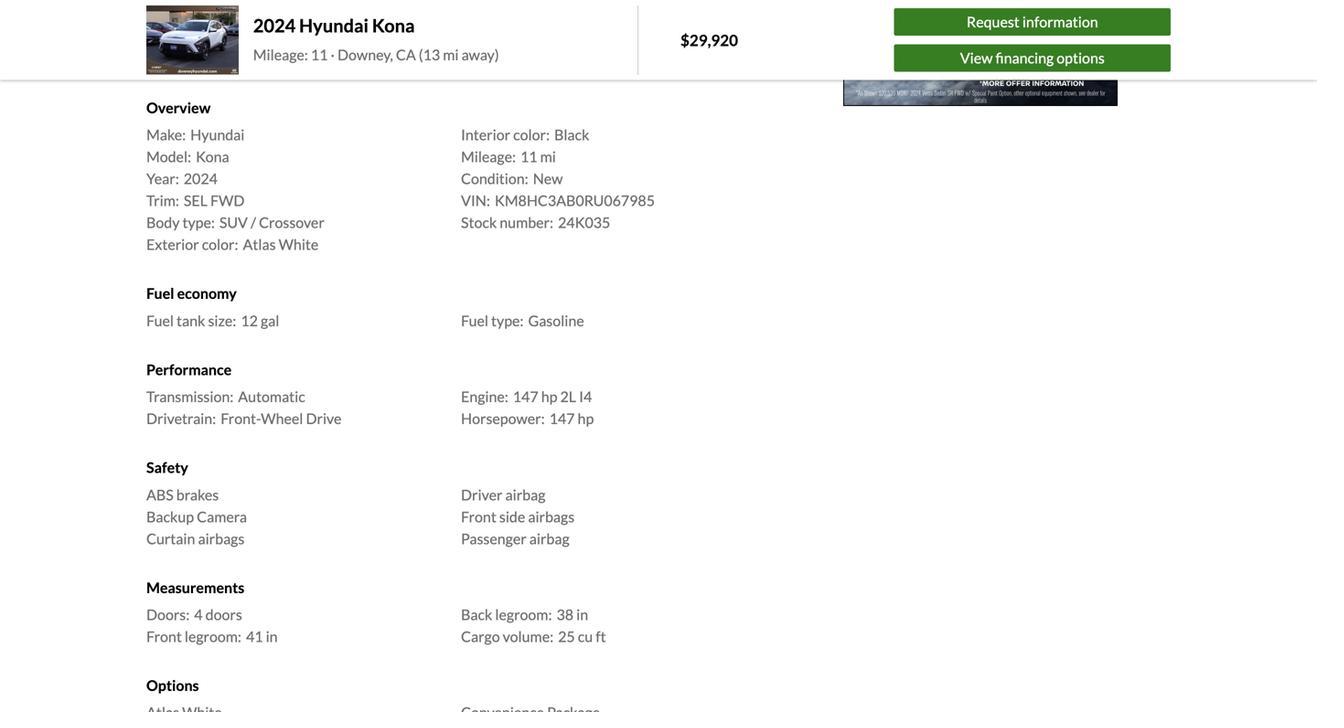 Task type: describe. For each thing, give the bounding box(es) containing it.
1 vertical spatial view financing options
[[960, 49, 1105, 67]]

new
[[533, 170, 563, 188]]

in inside doors: 4 doors front legroom: 41 in
[[266, 628, 278, 646]]

1 horizontal spatial view financing options button
[[894, 44, 1171, 72]]

cargo
[[461, 628, 500, 646]]

atlas
[[243, 236, 276, 254]]

make:
[[146, 126, 186, 144]]

mileage: for interior
[[461, 148, 516, 166]]

doors:
[[146, 606, 190, 624]]

1 vertical spatial airbag
[[530, 530, 570, 548]]

gal
[[261, 312, 279, 330]]

gasoline
[[528, 312, 584, 330]]

back legroom: 38 in cargo volume: 25 cu ft
[[461, 606, 606, 646]]

ca
[[396, 46, 416, 63]]

$29,920
[[681, 31, 738, 49]]

year:
[[146, 170, 179, 188]]

kona inside 2024 hyundai kona mileage: 11 · downey, ca (13 mi away)
[[372, 14, 415, 36]]

safety
[[146, 459, 188, 477]]

vin:
[[461, 192, 490, 210]]

white
[[279, 236, 319, 254]]

4
[[194, 606, 203, 624]]

away)
[[462, 46, 499, 63]]

ft
[[596, 628, 606, 646]]

2024 hyundai kona mileage: 11 · downey, ca (13 mi away)
[[253, 14, 499, 63]]

sel
[[184, 192, 208, 210]]

doors: 4 doors front legroom: 41 in
[[146, 606, 278, 646]]

41
[[246, 628, 263, 646]]

transmission: automatic drivetrain: front-wheel drive
[[146, 388, 342, 428]]

driver airbag front side airbags passenger airbag
[[461, 486, 575, 548]]

in inside back legroom: 38 in cargo volume: 25 cu ft
[[577, 606, 588, 624]]

/
[[251, 214, 256, 232]]

0 horizontal spatial hp
[[541, 388, 558, 406]]

mi inside interior color: black mileage: 11 mi condition: new vin: km8hc3ab0ru067985 stock number: 24k035
[[540, 148, 556, 166]]

curtain
[[146, 530, 195, 548]]

downey,
[[338, 46, 393, 63]]

trim:
[[146, 192, 179, 210]]

suv
[[219, 214, 248, 232]]

request
[[967, 13, 1020, 31]]

0 horizontal spatial 147
[[513, 388, 539, 406]]

information
[[1023, 13, 1099, 31]]

1 horizontal spatial financing
[[996, 49, 1054, 67]]

side
[[499, 508, 525, 526]]

fuel for fuel tank size: 12 gal
[[146, 312, 174, 330]]

0 horizontal spatial options
[[478, 3, 526, 21]]

i4
[[579, 388, 592, 406]]

cu
[[578, 628, 593, 646]]

color: inside interior color: black mileage: 11 mi condition: new vin: km8hc3ab0ru067985 stock number: 24k035
[[513, 126, 550, 144]]

volume:
[[503, 628, 554, 646]]

1 vertical spatial view
[[960, 49, 993, 67]]

type: inside 'make: hyundai model: kona year: 2024 trim: sel fwd body type: suv / crossover exterior color: atlas white'
[[182, 214, 215, 232]]

condition:
[[461, 170, 529, 188]]

performance
[[146, 361, 232, 379]]

stock
[[461, 214, 497, 232]]

24k035
[[558, 214, 611, 232]]

number:
[[500, 214, 554, 232]]

passenger
[[461, 530, 527, 548]]



Task type: locate. For each thing, give the bounding box(es) containing it.
1 horizontal spatial legroom:
[[495, 606, 552, 624]]

11 inside 2024 hyundai kona mileage: 11 · downey, ca (13 mi away)
[[311, 46, 328, 63]]

legroom: inside back legroom: 38 in cargo volume: 25 cu ft
[[495, 606, 552, 624]]

0 vertical spatial view financing options
[[382, 3, 526, 21]]

0 vertical spatial hp
[[541, 388, 558, 406]]

0 vertical spatial hyundai
[[299, 14, 369, 36]]

1 horizontal spatial 2024
[[253, 14, 296, 36]]

11 for hyundai
[[311, 46, 328, 63]]

1 vertical spatial options
[[1057, 49, 1105, 67]]

view financing options button up (13
[[362, 0, 545, 32]]

11
[[311, 46, 328, 63], [521, 148, 538, 166]]

size:
[[208, 312, 236, 330]]

advertisement region
[[844, 0, 1118, 106]]

legroom: up volume:
[[495, 606, 552, 624]]

1 horizontal spatial airbags
[[528, 508, 575, 526]]

fuel type: gasoline
[[461, 312, 584, 330]]

model:
[[146, 148, 191, 166]]

1 horizontal spatial kona
[[372, 14, 415, 36]]

11 up new
[[521, 148, 538, 166]]

hyundai
[[299, 14, 369, 36], [190, 126, 245, 144]]

0 vertical spatial view
[[382, 3, 414, 21]]

0 vertical spatial legroom:
[[495, 606, 552, 624]]

in
[[577, 606, 588, 624], [266, 628, 278, 646]]

view financing options button down request information button
[[894, 44, 1171, 72]]

airbags inside abs brakes backup camera curtain airbags
[[198, 530, 245, 548]]

doors
[[206, 606, 242, 624]]

legroom:
[[495, 606, 552, 624], [185, 628, 241, 646]]

147
[[513, 388, 539, 406], [550, 410, 575, 428]]

2024
[[253, 14, 296, 36], [184, 170, 218, 188]]

airbags right side
[[528, 508, 575, 526]]

color: left 'black'
[[513, 126, 550, 144]]

driver
[[461, 486, 503, 504]]

1 vertical spatial 2024
[[184, 170, 218, 188]]

view financing options up (13
[[382, 3, 526, 21]]

airbag right passenger
[[530, 530, 570, 548]]

1 horizontal spatial hp
[[578, 410, 594, 428]]

2024 hyundai kona image
[[146, 5, 239, 75]]

1 vertical spatial front
[[146, 628, 182, 646]]

0 horizontal spatial color:
[[202, 236, 238, 254]]

options up away)
[[478, 3, 526, 21]]

km8hc3ab0ru067985
[[495, 192, 655, 210]]

financing
[[417, 3, 475, 21], [996, 49, 1054, 67]]

financing down request information button
[[996, 49, 1054, 67]]

options
[[146, 677, 199, 695]]

view financing options button
[[362, 0, 545, 32], [894, 44, 1171, 72]]

body
[[146, 214, 180, 232]]

view
[[382, 3, 414, 21], [960, 49, 993, 67]]

mileage: inside interior color: black mileage: 11 mi condition: new vin: km8hc3ab0ru067985 stock number: 24k035
[[461, 148, 516, 166]]

color: inside 'make: hyundai model: kona year: 2024 trim: sel fwd body type: suv / crossover exterior color: atlas white'
[[202, 236, 238, 254]]

1 vertical spatial 11
[[521, 148, 538, 166]]

type:
[[182, 214, 215, 232], [491, 312, 524, 330]]

black
[[554, 126, 590, 144]]

0 horizontal spatial in
[[266, 628, 278, 646]]

1 horizontal spatial 11
[[521, 148, 538, 166]]

147 up horsepower:
[[513, 388, 539, 406]]

front-
[[221, 410, 261, 428]]

hyundai inside 'make: hyundai model: kona year: 2024 trim: sel fwd body type: suv / crossover exterior color: atlas white'
[[190, 126, 245, 144]]

11 for color:
[[521, 148, 538, 166]]

0 horizontal spatial 2024
[[184, 170, 218, 188]]

0 horizontal spatial financing
[[417, 3, 475, 21]]

drivetrain:
[[146, 410, 216, 428]]

2l
[[560, 388, 576, 406]]

hp down "i4"
[[578, 410, 594, 428]]

1 horizontal spatial type:
[[491, 312, 524, 330]]

color: down suv
[[202, 236, 238, 254]]

1 vertical spatial hyundai
[[190, 126, 245, 144]]

fuel economy
[[146, 285, 237, 303]]

measurements
[[146, 579, 245, 597]]

automatic
[[238, 388, 305, 406]]

11 inside interior color: black mileage: 11 mi condition: new vin: km8hc3ab0ru067985 stock number: 24k035
[[521, 148, 538, 166]]

front inside driver airbag front side airbags passenger airbag
[[461, 508, 497, 526]]

25
[[558, 628, 575, 646]]

color:
[[513, 126, 550, 144], [202, 236, 238, 254]]

1 vertical spatial view financing options button
[[894, 44, 1171, 72]]

mi right (13
[[443, 46, 459, 63]]

0 vertical spatial color:
[[513, 126, 550, 144]]

view down the request
[[960, 49, 993, 67]]

hp left 2l
[[541, 388, 558, 406]]

38
[[557, 606, 574, 624]]

0 horizontal spatial type:
[[182, 214, 215, 232]]

tank
[[177, 312, 205, 330]]

options
[[478, 3, 526, 21], [1057, 49, 1105, 67]]

fuel for fuel type: gasoline
[[461, 312, 489, 330]]

hyundai inside 2024 hyundai kona mileage: 11 · downey, ca (13 mi away)
[[299, 14, 369, 36]]

front inside doors: 4 doors front legroom: 41 in
[[146, 628, 182, 646]]

front down doors:
[[146, 628, 182, 646]]

0 vertical spatial mileage:
[[253, 46, 308, 63]]

airbags inside driver airbag front side airbags passenger airbag
[[528, 508, 575, 526]]

1 vertical spatial in
[[266, 628, 278, 646]]

mileage: down interior on the top of the page
[[461, 148, 516, 166]]

engine:
[[461, 388, 508, 406]]

(13
[[419, 46, 440, 63]]

wheel
[[261, 410, 303, 428]]

engine: 147 hp 2l i4 horsepower: 147 hp
[[461, 388, 594, 428]]

0 horizontal spatial view financing options
[[382, 3, 526, 21]]

fuel up engine: at the bottom left of page
[[461, 312, 489, 330]]

fuel for fuel economy
[[146, 285, 174, 303]]

1 horizontal spatial options
[[1057, 49, 1105, 67]]

in right 38 at the bottom left of the page
[[577, 606, 588, 624]]

hyundai down overview
[[190, 126, 245, 144]]

front down driver
[[461, 508, 497, 526]]

0 vertical spatial kona
[[372, 14, 415, 36]]

12
[[241, 312, 258, 330]]

0 vertical spatial type:
[[182, 214, 215, 232]]

fuel tank size: 12 gal
[[146, 312, 279, 330]]

1 vertical spatial type:
[[491, 312, 524, 330]]

0 horizontal spatial 11
[[311, 46, 328, 63]]

camera
[[197, 508, 247, 526]]

mileage:
[[253, 46, 308, 63], [461, 148, 516, 166]]

11 left ·
[[311, 46, 328, 63]]

view up ca
[[382, 3, 414, 21]]

back
[[461, 606, 493, 624]]

options down information
[[1057, 49, 1105, 67]]

drive
[[306, 410, 342, 428]]

make: hyundai model: kona year: 2024 trim: sel fwd body type: suv / crossover exterior color: atlas white
[[146, 126, 325, 254]]

·
[[331, 46, 335, 63]]

overview
[[146, 99, 211, 117]]

view financing options
[[382, 3, 526, 21], [960, 49, 1105, 67]]

crossover
[[259, 214, 325, 232]]

1 vertical spatial hp
[[578, 410, 594, 428]]

2024 inside 2024 hyundai kona mileage: 11 · downey, ca (13 mi away)
[[253, 14, 296, 36]]

1 vertical spatial 147
[[550, 410, 575, 428]]

airbags down camera
[[198, 530, 245, 548]]

abs brakes backup camera curtain airbags
[[146, 486, 247, 548]]

0 horizontal spatial mileage:
[[253, 46, 308, 63]]

0 vertical spatial 147
[[513, 388, 539, 406]]

abs
[[146, 486, 174, 504]]

hyundai for model:
[[190, 126, 245, 144]]

1 vertical spatial mi
[[540, 148, 556, 166]]

0 vertical spatial airbag
[[505, 486, 546, 504]]

interior
[[461, 126, 511, 144]]

mi
[[443, 46, 459, 63], [540, 148, 556, 166]]

type: left gasoline
[[491, 312, 524, 330]]

exterior
[[146, 236, 199, 254]]

2024 right 2024 hyundai kona image
[[253, 14, 296, 36]]

kona
[[372, 14, 415, 36], [196, 148, 229, 166]]

economy
[[177, 285, 237, 303]]

1 horizontal spatial color:
[[513, 126, 550, 144]]

airbag up side
[[505, 486, 546, 504]]

0 vertical spatial airbags
[[528, 508, 575, 526]]

in right the 41
[[266, 628, 278, 646]]

2024 up sel
[[184, 170, 218, 188]]

hyundai up ·
[[299, 14, 369, 36]]

mi inside 2024 hyundai kona mileage: 11 · downey, ca (13 mi away)
[[443, 46, 459, 63]]

0 vertical spatial view financing options button
[[362, 0, 545, 32]]

request information
[[967, 13, 1099, 31]]

financing up (13
[[417, 3, 475, 21]]

0 vertical spatial financing
[[417, 3, 475, 21]]

0 vertical spatial options
[[478, 3, 526, 21]]

mileage: inside 2024 hyundai kona mileage: 11 · downey, ca (13 mi away)
[[253, 46, 308, 63]]

type: down sel
[[182, 214, 215, 232]]

airbag
[[505, 486, 546, 504], [530, 530, 570, 548]]

fuel left "economy"
[[146, 285, 174, 303]]

fuel left tank
[[146, 312, 174, 330]]

interior color: black mileage: 11 mi condition: new vin: km8hc3ab0ru067985 stock number: 24k035
[[461, 126, 655, 232]]

transmission:
[[146, 388, 234, 406]]

1 horizontal spatial view
[[960, 49, 993, 67]]

0 horizontal spatial view financing options button
[[362, 0, 545, 32]]

mileage: left ·
[[253, 46, 308, 63]]

0 vertical spatial 2024
[[253, 14, 296, 36]]

1 horizontal spatial front
[[461, 508, 497, 526]]

legroom: inside doors: 4 doors front legroom: 41 in
[[185, 628, 241, 646]]

mi up new
[[540, 148, 556, 166]]

0 horizontal spatial hyundai
[[190, 126, 245, 144]]

fuel
[[146, 285, 174, 303], [146, 312, 174, 330], [461, 312, 489, 330]]

kona up ca
[[372, 14, 415, 36]]

0 horizontal spatial airbags
[[198, 530, 245, 548]]

0 vertical spatial in
[[577, 606, 588, 624]]

1 horizontal spatial mileage:
[[461, 148, 516, 166]]

legroom: down doors
[[185, 628, 241, 646]]

backup
[[146, 508, 194, 526]]

1 vertical spatial airbags
[[198, 530, 245, 548]]

front
[[461, 508, 497, 526], [146, 628, 182, 646]]

0 vertical spatial front
[[461, 508, 497, 526]]

kona inside 'make: hyundai model: kona year: 2024 trim: sel fwd body type: suv / crossover exterior color: atlas white'
[[196, 148, 229, 166]]

brakes
[[176, 486, 219, 504]]

1 vertical spatial color:
[[202, 236, 238, 254]]

view financing options down request information button
[[960, 49, 1105, 67]]

0 horizontal spatial front
[[146, 628, 182, 646]]

1 horizontal spatial hyundai
[[299, 14, 369, 36]]

1 vertical spatial legroom:
[[185, 628, 241, 646]]

kona right model:
[[196, 148, 229, 166]]

0 vertical spatial mi
[[443, 46, 459, 63]]

0 vertical spatial 11
[[311, 46, 328, 63]]

1 vertical spatial mileage:
[[461, 148, 516, 166]]

1 vertical spatial kona
[[196, 148, 229, 166]]

1 horizontal spatial mi
[[540, 148, 556, 166]]

0 horizontal spatial mi
[[443, 46, 459, 63]]

2024 inside 'make: hyundai model: kona year: 2024 trim: sel fwd body type: suv / crossover exterior color: atlas white'
[[184, 170, 218, 188]]

hyundai for kona
[[299, 14, 369, 36]]

0 horizontal spatial legroom:
[[185, 628, 241, 646]]

1 vertical spatial financing
[[996, 49, 1054, 67]]

mileage: for 2024
[[253, 46, 308, 63]]

fwd
[[210, 192, 245, 210]]

1 horizontal spatial in
[[577, 606, 588, 624]]

hp
[[541, 388, 558, 406], [578, 410, 594, 428]]

1 horizontal spatial 147
[[550, 410, 575, 428]]

request information button
[[894, 8, 1171, 36]]

1 horizontal spatial view financing options
[[960, 49, 1105, 67]]

horsepower:
[[461, 410, 545, 428]]

0 horizontal spatial view
[[382, 3, 414, 21]]

0 horizontal spatial kona
[[196, 148, 229, 166]]

147 down 2l
[[550, 410, 575, 428]]



Task type: vqa. For each thing, say whether or not it's contained in the screenshot.


